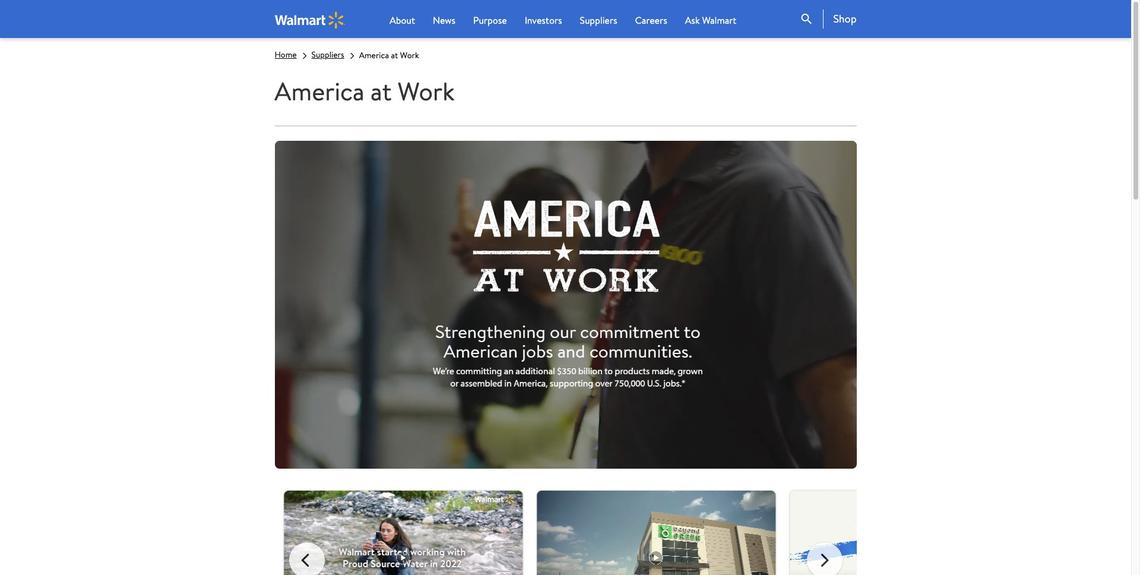 Task type: vqa. For each thing, say whether or not it's contained in the screenshot.
That
no



Task type: describe. For each thing, give the bounding box(es) containing it.
0 vertical spatial work
[[400, 49, 419, 61]]

news
[[433, 14, 456, 27]]

suppliers for the suppliers link
[[312, 49, 344, 61]]

search
[[800, 12, 814, 26]]

home image
[[275, 12, 345, 28]]

1 vertical spatial america at work
[[275, 74, 455, 109]]

about button
[[390, 13, 415, 27]]

1 vertical spatial at
[[371, 74, 392, 109]]

1 vertical spatial america
[[275, 74, 365, 109]]

investors button
[[525, 13, 562, 27]]

0 vertical spatial america at work
[[359, 49, 419, 61]]

investors
[[525, 14, 562, 27]]

purpose
[[474, 14, 507, 27]]

about
[[390, 14, 415, 27]]



Task type: locate. For each thing, give the bounding box(es) containing it.
0 vertical spatial at
[[391, 49, 398, 61]]

walmart
[[702, 14, 737, 27]]

0 vertical spatial suppliers
[[580, 14, 618, 27]]

suppliers link
[[312, 49, 344, 61]]

ask
[[685, 14, 700, 27]]

ask walmart link
[[685, 13, 737, 27]]

careers
[[635, 14, 668, 27]]

1 vertical spatial suppliers
[[312, 49, 344, 61]]

suppliers left careers
[[580, 14, 618, 27]]

america at work down the suppliers link
[[275, 74, 455, 109]]

america right the suppliers link
[[359, 49, 389, 61]]

"america at work" image
[[275, 141, 857, 468]]

ask walmart
[[685, 14, 737, 27]]

america at work
[[359, 49, 419, 61], [275, 74, 455, 109]]

shop link
[[824, 10, 857, 29]]

shop
[[834, 11, 857, 26]]

suppliers down home image
[[312, 49, 344, 61]]

america
[[359, 49, 389, 61], [275, 74, 365, 109]]

america at work down about
[[359, 49, 419, 61]]

suppliers button
[[580, 13, 618, 27]]

at
[[391, 49, 398, 61], [371, 74, 392, 109]]

america down the suppliers link
[[275, 74, 365, 109]]

purpose button
[[474, 13, 507, 27]]

suppliers for suppliers dropdown button
[[580, 14, 618, 27]]

news button
[[433, 13, 456, 27]]

1 vertical spatial work
[[398, 74, 455, 109]]

0 vertical spatial america
[[359, 49, 389, 61]]

home
[[275, 49, 297, 61]]

suppliers
[[580, 14, 618, 27], [312, 49, 344, 61]]

home link
[[275, 49, 297, 61]]

1 horizontal spatial suppliers
[[580, 14, 618, 27]]

work
[[400, 49, 419, 61], [398, 74, 455, 109]]

careers link
[[635, 13, 668, 27]]

0 horizontal spatial suppliers
[[312, 49, 344, 61]]



